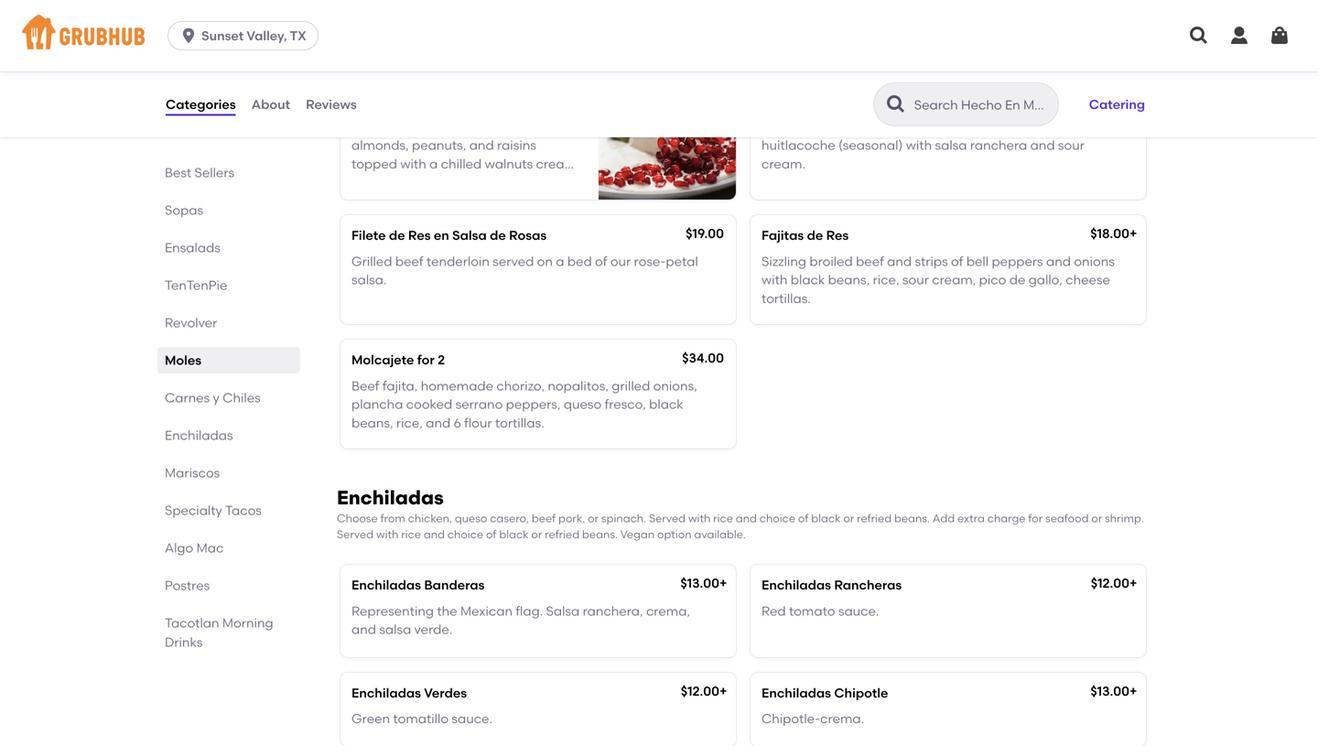 Task type: locate. For each thing, give the bounding box(es) containing it.
1 horizontal spatial tortillas.
[[762, 291, 811, 306]]

0 vertical spatial choice
[[760, 512, 796, 525]]

$12.00
[[1091, 575, 1130, 591], [681, 683, 720, 699]]

baked for poblano
[[844, 119, 884, 134]]

salsa. inside grilled beef tenderloin served on a bed of our rose-petal salsa.
[[352, 272, 387, 288]]

salsa inside representing the mexican flag. salsa ranchera, crema, and salsa verde.
[[546, 603, 580, 619]]

0 horizontal spatial svg image
[[180, 27, 198, 45]]

cheese
[[1066, 272, 1110, 288]]

chiles right y
[[223, 390, 261, 406]]

revolver
[[165, 315, 217, 330]]

for
[[417, 352, 435, 368], [1028, 512, 1043, 525]]

1 vertical spatial a
[[556, 253, 564, 269]]

enchiladas for enchiladas banderas
[[352, 577, 421, 593]]

0 vertical spatial sauce.
[[838, 603, 879, 619]]

de left rosas
[[490, 228, 506, 243]]

and inside representing the mexican flag. salsa ranchera, crema, and salsa verde.
[[352, 622, 376, 637]]

tortillas. down "peppers," at the left bottom of page
[[495, 415, 544, 431]]

enchiladas for enchiladas rancheras
[[762, 577, 831, 593]]

beef inside enchiladas choose from chicken, queso casero, beef pork, or spinach. served with rice and choice of black or refried beans. add extra charge for seafood or shrimp. served with rice and choice of black or refried beans. vegan option available.
[[532, 512, 556, 525]]

salsa
[[452, 228, 487, 243], [546, 603, 580, 619]]

reviews
[[306, 96, 357, 112]]

pork,
[[535, 119, 566, 134], [559, 512, 585, 525]]

queso inside enchiladas choose from chicken, queso casero, beef pork, or spinach. served with rice and choice of black or refried beans. add extra charge for seafood or shrimp. served with rice and choice of black or refried beans. vegan option available.
[[455, 512, 487, 525]]

svg image
[[1188, 25, 1210, 47], [180, 27, 198, 45]]

salsa for flag.
[[546, 603, 580, 619]]

rice up the available.
[[713, 512, 733, 525]]

1 horizontal spatial $12.00
[[1091, 575, 1130, 591]]

1 vertical spatial rice
[[401, 528, 421, 541]]

pork, up cream
[[535, 119, 566, 134]]

sauce. for green tomatillo sauce.
[[452, 711, 492, 727]]

0 vertical spatial queso
[[1005, 119, 1043, 134]]

rice, down the cooked
[[396, 415, 423, 431]]

1 vertical spatial tortillas.
[[495, 415, 544, 431]]

chipotle-crema.
[[762, 711, 864, 727]]

0 horizontal spatial a
[[429, 156, 438, 172]]

queso down nopalitos,
[[564, 397, 602, 412]]

baked up (seasonal)
[[844, 119, 884, 134]]

0 vertical spatial rice
[[713, 512, 733, 525]]

$12.00 + down crema,
[[681, 683, 727, 699]]

0 vertical spatial chiles
[[352, 93, 390, 109]]

1 horizontal spatial queso
[[564, 397, 602, 412]]

tenderloin
[[427, 253, 490, 269]]

baked inside the "roasted and baked poblano, pork, almonds, peanuts, and raisins topped with a chilled walnuts cream salsa."
[[434, 119, 473, 134]]

1 horizontal spatial res
[[826, 228, 849, 243]]

and down chicken,
[[424, 528, 445, 541]]

with down sizzling
[[762, 272, 788, 288]]

0 vertical spatial refried
[[857, 512, 892, 525]]

enchiladas chipotle
[[762, 685, 888, 701]]

beans, inside the sizzling broiled beef and strips of bell peppers and onions with black beans, rice, sour cream, pico de gallo, cheese tortillas.
[[828, 272, 870, 288]]

0 horizontal spatial $13.00
[[681, 575, 720, 591]]

of up 'cream,'
[[951, 253, 964, 269]]

1 roasted from the left
[[352, 119, 403, 134]]

1 vertical spatial salsa.
[[352, 272, 387, 288]]

filete de res en salsa de rosas
[[352, 228, 547, 243]]

0 horizontal spatial served
[[337, 528, 374, 541]]

+ for representing the mexican flag. salsa ranchera, crema, and salsa verde.
[[720, 575, 727, 591]]

$13.00 +
[[681, 575, 727, 591], [1091, 683, 1137, 699]]

roasted inside roasted and baked poblano with beef, queso casero, or huitlacoche (seasonal) with salsa ranchera and sour cream.
[[762, 119, 813, 134]]

beef left spinach.
[[532, 512, 556, 525]]

specialty
[[165, 503, 222, 518]]

0 horizontal spatial tortillas.
[[495, 415, 544, 431]]

chorizo,
[[497, 378, 545, 394]]

roasted up 'huitlacoche'
[[762, 119, 813, 134]]

of left our
[[595, 253, 607, 269]]

1 vertical spatial rice,
[[396, 415, 423, 431]]

enchiladas inside enchiladas choose from chicken, queso casero, beef pork, or spinach. served with rice and choice of black or refried beans. add extra charge for seafood or shrimp. served with rice and choice of black or refried beans. vegan option available.
[[337, 486, 444, 510]]

0 horizontal spatial sour
[[903, 272, 929, 288]]

de right filete
[[389, 228, 405, 243]]

1 horizontal spatial svg image
[[1269, 25, 1291, 47]]

postres
[[165, 578, 210, 593]]

0 vertical spatial $12.00 +
[[1091, 575, 1137, 591]]

1 vertical spatial casero,
[[490, 512, 529, 525]]

de inside the sizzling broiled beef and strips of bell peppers and onions with black beans, rice, sour cream, pico de gallo, cheese tortillas.
[[1010, 272, 1026, 288]]

res up tenderloin
[[408, 228, 431, 243]]

green tomatillo sauce.
[[352, 711, 492, 727]]

onions,
[[653, 378, 697, 394]]

1 horizontal spatial sauce.
[[838, 603, 879, 619]]

black up enchiladas rancheras
[[811, 512, 841, 525]]

rice, inside beef fajita, homemade chorizo, nopalitos, grilled onions, plancha cooked serrano peppers, queso fresco, black beans, rice, and 6 flour tortillas.
[[396, 415, 423, 431]]

served up option
[[649, 512, 686, 525]]

a right on
[[556, 253, 564, 269]]

or inside roasted and baked poblano with beef, queso casero, or huitlacoche (seasonal) with salsa ranchera and sour cream.
[[1094, 119, 1107, 134]]

chicken,
[[408, 512, 452, 525]]

0 vertical spatial beans.
[[894, 512, 930, 525]]

beef
[[395, 253, 423, 269], [856, 253, 884, 269], [532, 512, 556, 525]]

choice
[[760, 512, 796, 525], [448, 528, 483, 541]]

2
[[438, 352, 445, 368]]

and right the ranchera
[[1030, 137, 1055, 153]]

1 horizontal spatial $13.00
[[1091, 683, 1130, 699]]

sauce. down "rancheras"
[[838, 603, 879, 619]]

and left "6"
[[426, 415, 451, 431]]

en left nogada
[[394, 93, 409, 109]]

$13.00 for chipotle-crema.
[[1091, 683, 1130, 699]]

0 vertical spatial $12.00
[[1091, 575, 1130, 591]]

1 horizontal spatial svg image
[[1188, 25, 1210, 47]]

1 vertical spatial chiles
[[223, 390, 261, 406]]

Search Hecho En Mexico search field
[[913, 96, 1053, 114]]

1 vertical spatial beans.
[[582, 528, 618, 541]]

carnes
[[165, 390, 210, 406]]

casero, inside roasted and baked poblano with beef, queso casero, or huitlacoche (seasonal) with salsa ranchera and sour cream.
[[1046, 119, 1091, 134]]

1 vertical spatial queso
[[564, 397, 602, 412]]

0 horizontal spatial chiles
[[223, 390, 261, 406]]

enchiladas up the tomato
[[762, 577, 831, 593]]

0 vertical spatial sour
[[1058, 137, 1085, 153]]

served down choose
[[337, 528, 374, 541]]

1 vertical spatial salsa
[[546, 603, 580, 619]]

1 baked from the left
[[434, 119, 473, 134]]

de up broiled
[[807, 228, 823, 243]]

1 vertical spatial sour
[[903, 272, 929, 288]]

1 vertical spatial $13.00
[[1091, 683, 1130, 699]]

de down peppers
[[1010, 272, 1026, 288]]

1 horizontal spatial beans,
[[828, 272, 870, 288]]

0 horizontal spatial choice
[[448, 528, 483, 541]]

green
[[352, 711, 390, 727]]

roasted
[[352, 119, 403, 134], [762, 119, 813, 134]]

$12.00 for green tomatillo sauce.
[[681, 683, 720, 699]]

$12.00 down shrimp.
[[1091, 575, 1130, 591]]

1 vertical spatial beans,
[[352, 415, 393, 431]]

search icon image
[[885, 93, 907, 115]]

baked
[[434, 119, 473, 134], [844, 119, 884, 134]]

enchiladas up chipotle-
[[762, 685, 831, 701]]

tomatillo
[[393, 711, 449, 727]]

for right charge
[[1028, 512, 1043, 525]]

black
[[791, 272, 825, 288], [649, 397, 684, 412], [811, 512, 841, 525], [499, 528, 529, 541]]

baked inside roasted and baked poblano with beef, queso casero, or huitlacoche (seasonal) with salsa ranchera and sour cream.
[[844, 119, 884, 134]]

with up the available.
[[688, 512, 711, 525]]

2 salsa. from the top
[[352, 272, 387, 288]]

2 res from the left
[[826, 228, 849, 243]]

from
[[380, 512, 405, 525]]

salsa. down grilled
[[352, 272, 387, 288]]

$13.00 for representing the mexican flag. salsa ranchera, crema, and salsa verde.
[[681, 575, 720, 591]]

1 horizontal spatial salsa
[[546, 603, 580, 619]]

1 horizontal spatial salsa
[[935, 137, 967, 153]]

raisins
[[497, 137, 536, 153]]

beans.
[[894, 512, 930, 525], [582, 528, 618, 541]]

0 horizontal spatial casero,
[[490, 512, 529, 525]]

and up 'huitlacoche'
[[816, 119, 841, 134]]

1 horizontal spatial en
[[434, 228, 449, 243]]

1 vertical spatial $13.00 +
[[1091, 683, 1137, 699]]

(seasonal)
[[839, 137, 903, 153]]

1 horizontal spatial chiles
[[352, 93, 390, 109]]

0 horizontal spatial $12.00
[[681, 683, 720, 699]]

sauce.
[[838, 603, 879, 619], [452, 711, 492, 727]]

baked up peanuts,
[[434, 119, 473, 134]]

en
[[394, 93, 409, 109], [434, 228, 449, 243]]

+
[[1130, 226, 1137, 241], [720, 575, 727, 591], [1130, 575, 1137, 591], [720, 683, 727, 699], [1130, 683, 1137, 699]]

queso up the ranchera
[[1005, 119, 1043, 134]]

2 svg image from the left
[[1269, 25, 1291, 47]]

1 horizontal spatial a
[[556, 253, 564, 269]]

broiled
[[810, 253, 853, 269]]

tortillas.
[[762, 291, 811, 306], [495, 415, 544, 431]]

1 vertical spatial $12.00 +
[[681, 683, 727, 699]]

0 vertical spatial pork,
[[535, 119, 566, 134]]

crema,
[[646, 603, 690, 619]]

for left 2
[[417, 352, 435, 368]]

of
[[595, 253, 607, 269], [951, 253, 964, 269], [798, 512, 809, 525], [486, 528, 497, 541]]

serrano
[[456, 397, 503, 412]]

salsa inside roasted and baked poblano with beef, queso casero, or huitlacoche (seasonal) with salsa ranchera and sour cream.
[[935, 137, 967, 153]]

chilled
[[441, 156, 482, 172]]

0 horizontal spatial roasted
[[352, 119, 403, 134]]

2 horizontal spatial beef
[[856, 253, 884, 269]]

1 vertical spatial en
[[434, 228, 449, 243]]

beans. left 'add'
[[894, 512, 930, 525]]

0 horizontal spatial salsa
[[379, 622, 411, 637]]

res up broiled
[[826, 228, 849, 243]]

enchiladas up green
[[352, 685, 421, 701]]

enchiladas up from
[[337, 486, 444, 510]]

option
[[657, 528, 692, 541]]

casero, down catering
[[1046, 119, 1091, 134]]

$12.00 +
[[1091, 575, 1137, 591], [681, 683, 727, 699]]

salsa down representing
[[379, 622, 411, 637]]

choice up enchiladas rancheras
[[760, 512, 796, 525]]

or down catering
[[1094, 119, 1107, 134]]

roasted and baked poblano, pork, almonds, peanuts, and raisins topped with a chilled walnuts cream salsa.
[[352, 119, 577, 190]]

chiles up almonds,
[[352, 93, 390, 109]]

0 horizontal spatial svg image
[[1229, 25, 1251, 47]]

2 roasted from the left
[[762, 119, 813, 134]]

a down peanuts,
[[429, 156, 438, 172]]

queso inside roasted and baked poblano with beef, queso casero, or huitlacoche (seasonal) with salsa ranchera and sour cream.
[[1005, 119, 1043, 134]]

ranchera,
[[583, 603, 643, 619]]

refried
[[857, 512, 892, 525], [545, 528, 580, 541]]

1 vertical spatial $12.00
[[681, 683, 720, 699]]

enchiladas for enchiladas verdes
[[352, 685, 421, 701]]

and up gallo,
[[1046, 253, 1071, 269]]

0 vertical spatial casero,
[[1046, 119, 1091, 134]]

or left spinach.
[[588, 512, 599, 525]]

1 vertical spatial pork,
[[559, 512, 585, 525]]

rice, left 'cream,'
[[873, 272, 900, 288]]

svg image
[[1229, 25, 1251, 47], [1269, 25, 1291, 47]]

fajitas de res
[[762, 228, 849, 243]]

0 horizontal spatial refried
[[545, 528, 580, 541]]

beans, down plancha
[[352, 415, 393, 431]]

for inside enchiladas choose from chicken, queso casero, beef pork, or spinach. served with rice and choice of black or refried beans. add extra charge for seafood or shrimp. served with rice and choice of black or refried beans. vegan option available.
[[1028, 512, 1043, 525]]

1 horizontal spatial rice,
[[873, 272, 900, 288]]

refried left vegan at bottom
[[545, 528, 580, 541]]

beans. down spinach.
[[582, 528, 618, 541]]

salsa right flag.
[[546, 603, 580, 619]]

1 horizontal spatial sour
[[1058, 137, 1085, 153]]

choose
[[337, 512, 378, 525]]

sour down catering button
[[1058, 137, 1085, 153]]

beef right grilled
[[395, 253, 423, 269]]

0 horizontal spatial sauce.
[[452, 711, 492, 727]]

enchiladas choose from chicken, queso casero, beef pork, or spinach. served with rice and choice of black or refried beans. add extra charge for seafood or shrimp. served with rice and choice of black or refried beans. vegan option available.
[[337, 486, 1144, 541]]

0 vertical spatial a
[[429, 156, 438, 172]]

black down broiled
[[791, 272, 825, 288]]

1 horizontal spatial refried
[[857, 512, 892, 525]]

1 horizontal spatial $12.00 +
[[1091, 575, 1137, 591]]

plancha
[[352, 397, 403, 412]]

a inside grilled beef tenderloin served on a bed of our rose-petal salsa.
[[556, 253, 564, 269]]

salsa. down 'topped'
[[352, 175, 387, 190]]

0 horizontal spatial $13.00 +
[[681, 575, 727, 591]]

$13.00 + for chipotle-crema.
[[1091, 683, 1137, 699]]

with inside the sizzling broiled beef and strips of bell peppers and onions with black beans, rice, sour cream, pico de gallo, cheese tortillas.
[[762, 272, 788, 288]]

salsa.
[[352, 175, 387, 190], [352, 272, 387, 288]]

$12.00 for red tomato sauce.
[[1091, 575, 1130, 591]]

extra
[[958, 512, 985, 525]]

mariscos
[[165, 465, 220, 481]]

choice down chicken,
[[448, 528, 483, 541]]

1 salsa. from the top
[[352, 175, 387, 190]]

$12.00 + down shrimp.
[[1091, 575, 1137, 591]]

flag.
[[516, 603, 543, 619]]

0 vertical spatial salsa.
[[352, 175, 387, 190]]

crema.
[[820, 711, 864, 727]]

2 baked from the left
[[844, 119, 884, 134]]

en up tenderloin
[[434, 228, 449, 243]]

beef inside the sizzling broiled beef and strips of bell peppers and onions with black beans, rice, sour cream, pico de gallo, cheese tortillas.
[[856, 253, 884, 269]]

beef right broiled
[[856, 253, 884, 269]]

salsa down "poblano" on the top right of the page
[[935, 137, 967, 153]]

cooked
[[406, 397, 452, 412]]

tortillas. down sizzling
[[762, 291, 811, 306]]

1 vertical spatial served
[[337, 528, 374, 541]]

pork, inside the "roasted and baked poblano, pork, almonds, peanuts, and raisins topped with a chilled walnuts cream salsa."
[[535, 119, 566, 134]]

and inside beef fajita, homemade chorizo, nopalitos, grilled onions, plancha cooked serrano peppers, queso fresco, black beans, rice, and 6 flour tortillas.
[[426, 415, 451, 431]]

roasted up almonds,
[[352, 119, 403, 134]]

casero, inside enchiladas choose from chicken, queso casero, beef pork, or spinach. served with rice and choice of black or refried beans. add extra charge for seafood or shrimp. served with rice and choice of black or refried beans. vegan option available.
[[490, 512, 529, 525]]

and down representing
[[352, 622, 376, 637]]

$12.00 down crema,
[[681, 683, 720, 699]]

1 vertical spatial salsa
[[379, 622, 411, 637]]

queso right chicken,
[[455, 512, 487, 525]]

0 vertical spatial salsa
[[452, 228, 487, 243]]

tx
[[290, 28, 307, 43]]

2 horizontal spatial queso
[[1005, 119, 1043, 134]]

catering button
[[1081, 84, 1154, 125]]

1 vertical spatial sauce.
[[452, 711, 492, 727]]

refried up "rancheras"
[[857, 512, 892, 525]]

0 horizontal spatial queso
[[455, 512, 487, 525]]

enchiladas up representing
[[352, 577, 421, 593]]

tentenpie
[[165, 277, 227, 293]]

0 vertical spatial served
[[649, 512, 686, 525]]

0 vertical spatial tortillas.
[[762, 291, 811, 306]]

0 vertical spatial en
[[394, 93, 409, 109]]

0 horizontal spatial salsa
[[452, 228, 487, 243]]

sellers
[[195, 165, 234, 180]]

sour inside the sizzling broiled beef and strips of bell peppers and onions with black beans, rice, sour cream, pico de gallo, cheese tortillas.
[[903, 272, 929, 288]]

+ for chipotle-crema.
[[1130, 683, 1137, 699]]

pork, left spinach.
[[559, 512, 585, 525]]

0 horizontal spatial baked
[[434, 119, 473, 134]]

salsa up tenderloin
[[452, 228, 487, 243]]

0 horizontal spatial $12.00 +
[[681, 683, 727, 699]]

enchiladas
[[165, 428, 233, 443], [337, 486, 444, 510], [352, 577, 421, 593], [762, 577, 831, 593], [352, 685, 421, 701], [762, 685, 831, 701]]

with down peanuts,
[[400, 156, 426, 172]]

black down onions,
[[649, 397, 684, 412]]

0 vertical spatial for
[[417, 352, 435, 368]]

1 horizontal spatial for
[[1028, 512, 1043, 525]]

salsa. inside the "roasted and baked poblano, pork, almonds, peanuts, and raisins topped with a chilled walnuts cream salsa."
[[352, 175, 387, 190]]

sauce. down verdes
[[452, 711, 492, 727]]

1 horizontal spatial casero,
[[1046, 119, 1091, 134]]

0 vertical spatial salsa
[[935, 137, 967, 153]]

svg image inside sunset valley, tx button
[[180, 27, 198, 45]]

roasted inside the "roasted and baked poblano, pork, almonds, peanuts, and raisins topped with a chilled walnuts cream salsa."
[[352, 119, 403, 134]]

0 horizontal spatial res
[[408, 228, 431, 243]]

shrimp.
[[1105, 512, 1144, 525]]

1 horizontal spatial beef
[[532, 512, 556, 525]]

walnuts
[[485, 156, 533, 172]]

0 vertical spatial $13.00
[[681, 575, 720, 591]]

enchiladas rancheras
[[762, 577, 902, 593]]

flour
[[464, 415, 492, 431]]

casero, right chicken,
[[490, 512, 529, 525]]

and
[[406, 119, 431, 134], [816, 119, 841, 134], [469, 137, 494, 153], [1030, 137, 1055, 153], [887, 253, 912, 269], [1046, 253, 1071, 269], [426, 415, 451, 431], [736, 512, 757, 525], [424, 528, 445, 541], [352, 622, 376, 637]]

1 horizontal spatial baked
[[844, 119, 884, 134]]

0 vertical spatial beans,
[[828, 272, 870, 288]]

1 horizontal spatial served
[[649, 512, 686, 525]]

rice down from
[[401, 528, 421, 541]]

1 horizontal spatial $13.00 +
[[1091, 683, 1137, 699]]

1 res from the left
[[408, 228, 431, 243]]

cream
[[536, 156, 577, 172]]

sour down strips
[[903, 272, 929, 288]]

0 horizontal spatial beef
[[395, 253, 423, 269]]

beans, down broiled
[[828, 272, 870, 288]]

grilled
[[612, 378, 650, 394]]

sauce. for red tomato sauce.
[[838, 603, 879, 619]]

or up enchiladas rancheras
[[843, 512, 854, 525]]

0 vertical spatial rice,
[[873, 272, 900, 288]]

1 horizontal spatial roasted
[[762, 119, 813, 134]]



Task type: describe. For each thing, give the bounding box(es) containing it.
6
[[454, 415, 461, 431]]

of up enchiladas rancheras
[[798, 512, 809, 525]]

with inside the "roasted and baked poblano, pork, almonds, peanuts, and raisins topped with a chilled walnuts cream salsa."
[[400, 156, 426, 172]]

and up the available.
[[736, 512, 757, 525]]

rancheras
[[834, 577, 902, 593]]

chiles en nogada
[[352, 93, 464, 109]]

0 horizontal spatial beans.
[[582, 528, 618, 541]]

homemade
[[421, 378, 493, 394]]

peppers,
[[506, 397, 561, 412]]

vegan
[[620, 528, 655, 541]]

roasted for roasted and baked poblano, pork, almonds, peanuts, and raisins topped with a chilled walnuts cream salsa.
[[352, 119, 403, 134]]

served
[[493, 253, 534, 269]]

sizzling
[[762, 253, 807, 269]]

ranchera
[[970, 137, 1027, 153]]

$19.00
[[686, 226, 724, 241]]

on
[[537, 253, 553, 269]]

moles
[[165, 352, 202, 368]]

and up peanuts,
[[406, 119, 431, 134]]

gallo,
[[1029, 272, 1063, 288]]

onions
[[1074, 253, 1115, 269]]

algo
[[165, 540, 193, 556]]

roasted for roasted and baked poblano with beef, queso casero, or huitlacoche (seasonal) with salsa ranchera and sour cream.
[[762, 119, 813, 134]]

representing
[[352, 603, 434, 619]]

enchiladas up mariscos
[[165, 428, 233, 443]]

bell
[[967, 253, 989, 269]]

black inside beef fajita, homemade chorizo, nopalitos, grilled onions, plancha cooked serrano peppers, queso fresco, black beans, rice, and 6 flour tortillas.
[[649, 397, 684, 412]]

best sellers
[[165, 165, 234, 180]]

and up chilled
[[469, 137, 494, 153]]

1 vertical spatial refried
[[545, 528, 580, 541]]

+ for sizzling broiled beef and strips of bell peppers and onions with black beans, rice, sour cream, pico de gallo, cheese tortillas.
[[1130, 226, 1137, 241]]

tortillas. inside beef fajita, homemade chorizo, nopalitos, grilled onions, plancha cooked serrano peppers, queso fresco, black beans, rice, and 6 flour tortillas.
[[495, 415, 544, 431]]

$16.00
[[1095, 91, 1134, 107]]

with down from
[[376, 528, 399, 541]]

peppers
[[992, 253, 1043, 269]]

beans, inside beef fajita, homemade chorizo, nopalitos, grilled onions, plancha cooked serrano peppers, queso fresco, black beans, rice, and 6 flour tortillas.
[[352, 415, 393, 431]]

ensalads
[[165, 240, 221, 255]]

salsa inside representing the mexican flag. salsa ranchera, crema, and salsa verde.
[[379, 622, 411, 637]]

beef
[[352, 378, 379, 394]]

1 svg image from the left
[[1229, 25, 1251, 47]]

+ for red tomato sauce.
[[1130, 575, 1137, 591]]

black inside the sizzling broiled beef and strips of bell peppers and onions with black beans, rice, sour cream, pico de gallo, cheese tortillas.
[[791, 272, 825, 288]]

$12.00 + for red tomato sauce.
[[1091, 575, 1137, 591]]

mac
[[196, 540, 224, 556]]

add
[[933, 512, 955, 525]]

of inside the sizzling broiled beef and strips of bell peppers and onions with black beans, rice, sour cream, pico de gallo, cheese tortillas.
[[951, 253, 964, 269]]

morning
[[222, 615, 273, 631]]

best
[[165, 165, 192, 180]]

our
[[610, 253, 631, 269]]

0 horizontal spatial en
[[394, 93, 409, 109]]

enchiladas banderas
[[352, 577, 485, 593]]

roasted and baked poblano with beef, queso casero, or huitlacoche (seasonal) with salsa ranchera and sour cream.
[[762, 119, 1107, 172]]

1 horizontal spatial choice
[[760, 512, 796, 525]]

catering
[[1089, 96, 1145, 112]]

algo mac
[[165, 540, 224, 556]]

and left strips
[[887, 253, 912, 269]]

sunset
[[202, 28, 244, 43]]

baked for poblano,
[[434, 119, 473, 134]]

queso inside beef fajita, homemade chorizo, nopalitos, grilled onions, plancha cooked serrano peppers, queso fresco, black beans, rice, and 6 flour tortillas.
[[564, 397, 602, 412]]

+ for green tomatillo sauce.
[[720, 683, 727, 699]]

chiles en nogada image
[[599, 81, 736, 200]]

sopas
[[165, 202, 203, 218]]

molcajete for 2
[[352, 352, 445, 368]]

the
[[437, 603, 457, 619]]

peanuts,
[[412, 137, 466, 153]]

tomato
[[789, 603, 835, 619]]

$13.00 + for representing the mexican flag. salsa ranchera, crema, and salsa verde.
[[681, 575, 727, 591]]

poblano
[[887, 119, 939, 134]]

cream.
[[762, 156, 806, 172]]

rose-
[[634, 253, 666, 269]]

topped
[[352, 156, 397, 172]]

$34.00
[[682, 350, 724, 366]]

beef fajita, homemade chorizo, nopalitos, grilled onions, plancha cooked serrano peppers, queso fresco, black beans, rice, and 6 flour tortillas.
[[352, 378, 697, 431]]

tortillas. inside the sizzling broiled beef and strips of bell peppers and onions with black beans, rice, sour cream, pico de gallo, cheese tortillas.
[[762, 291, 811, 306]]

fajitas
[[762, 228, 804, 243]]

enchiladas verdes
[[352, 685, 467, 701]]

spinach.
[[601, 512, 646, 525]]

of inside grilled beef tenderloin served on a bed of our rose-petal salsa.
[[595, 253, 607, 269]]

of up mexican
[[486, 528, 497, 541]]

sunset valley, tx
[[202, 28, 307, 43]]

strips
[[915, 253, 948, 269]]

almonds,
[[352, 137, 409, 153]]

fresco,
[[605, 397, 646, 412]]

main navigation navigation
[[0, 0, 1318, 71]]

$12.00 + for green tomatillo sauce.
[[681, 683, 727, 699]]

grilled
[[352, 253, 392, 269]]

about button
[[251, 71, 291, 137]]

res for beef
[[408, 228, 431, 243]]

with left beef,
[[942, 119, 968, 134]]

tacotlan
[[165, 615, 219, 631]]

tacotlan morning drinks
[[165, 615, 273, 650]]

banderas
[[424, 577, 485, 593]]

1 horizontal spatial rice
[[713, 512, 733, 525]]

chipotle
[[834, 685, 888, 701]]

charge
[[988, 512, 1026, 525]]

about
[[251, 96, 290, 112]]

drinks
[[165, 634, 203, 650]]

verde.
[[414, 622, 452, 637]]

pork, inside enchiladas choose from chicken, queso casero, beef pork, or spinach. served with rice and choice of black or refried beans. add extra charge for seafood or shrimp. served with rice and choice of black or refried beans. vegan option available.
[[559, 512, 585, 525]]

res for broiled
[[826, 228, 849, 243]]

carnes y chiles
[[165, 390, 261, 406]]

grilled beef tenderloin served on a bed of our rose-petal salsa.
[[352, 253, 698, 288]]

sizzling broiled beef and strips of bell peppers and onions with black beans, rice, sour cream, pico de gallo, cheese tortillas.
[[762, 253, 1115, 306]]

available.
[[694, 528, 746, 541]]

0 horizontal spatial rice
[[401, 528, 421, 541]]

enchiladas for enchiladas chipotle
[[762, 685, 831, 701]]

mexican
[[460, 603, 513, 619]]

y
[[213, 390, 220, 406]]

beef,
[[971, 119, 1002, 134]]

a inside the "roasted and baked poblano, pork, almonds, peanuts, and raisins topped with a chilled walnuts cream salsa."
[[429, 156, 438, 172]]

sour inside roasted and baked poblano with beef, queso casero, or huitlacoche (seasonal) with salsa ranchera and sour cream.
[[1058, 137, 1085, 153]]

petal
[[666, 253, 698, 269]]

huitlacoche
[[762, 137, 836, 153]]

beef inside grilled beef tenderloin served on a bed of our rose-petal salsa.
[[395, 253, 423, 269]]

1 vertical spatial choice
[[448, 528, 483, 541]]

seafood
[[1046, 512, 1089, 525]]

rice, inside the sizzling broiled beef and strips of bell peppers and onions with black beans, rice, sour cream, pico de gallo, cheese tortillas.
[[873, 272, 900, 288]]

with down "poblano" on the top right of the page
[[906, 137, 932, 153]]

verdes
[[424, 685, 467, 701]]

black up flag.
[[499, 528, 529, 541]]

or left shrimp.
[[1092, 512, 1103, 525]]

or up flag.
[[531, 528, 542, 541]]

pico
[[979, 272, 1006, 288]]

salsa for en
[[452, 228, 487, 243]]

1 horizontal spatial beans.
[[894, 512, 930, 525]]



Task type: vqa. For each thing, say whether or not it's contained in the screenshot.
'n'
no



